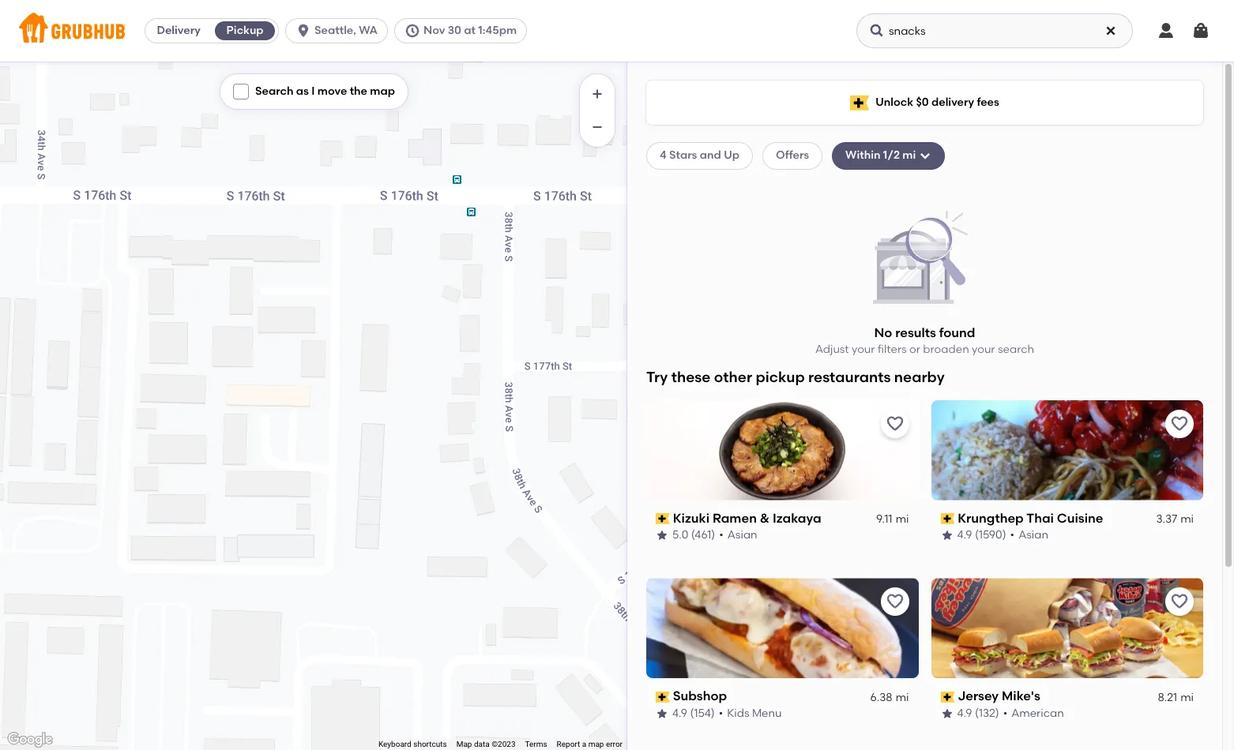 Task type: describe. For each thing, give the bounding box(es) containing it.
svg image inside seattle, wa button
[[296, 23, 311, 39]]

jersey mike's logo image
[[931, 579, 1203, 679]]

within
[[846, 149, 881, 162]]

offers
[[776, 149, 809, 162]]

fees
[[977, 95, 999, 109]]

8.21
[[1158, 691, 1177, 705]]

krungthep thai cuisine logo image
[[931, 400, 1203, 501]]

(461)
[[691, 529, 715, 542]]

subshop logo image
[[646, 579, 919, 679]]

• kids menu
[[719, 707, 782, 721]]

kids
[[727, 707, 750, 721]]

©2023
[[492, 740, 516, 749]]

results
[[895, 325, 936, 340]]

nov 30 at 1:45pm
[[424, 24, 517, 37]]

star icon image for jersey mike's
[[941, 708, 953, 721]]

&
[[760, 511, 770, 526]]

9.11
[[876, 513, 893, 526]]

3.37 mi
[[1156, 513, 1194, 526]]

30
[[448, 24, 461, 37]]

mi right 6.38
[[896, 691, 909, 705]]

star icon image for kizuki ramen & izakaya
[[656, 530, 668, 542]]

mi for mike's
[[1181, 691, 1194, 705]]

subscription pass image for subshop
[[656, 692, 670, 703]]

• for subshop
[[719, 707, 723, 721]]

stars
[[669, 149, 697, 162]]

1:45pm
[[478, 24, 517, 37]]

• for jersey mike's
[[1003, 707, 1008, 721]]

mi for ramen
[[896, 513, 909, 526]]

other
[[714, 369, 752, 387]]

grubhub plus flag logo image
[[850, 95, 869, 110]]

restaurants
[[808, 369, 891, 387]]

• for krungthep thai cuisine
[[1010, 529, 1015, 542]]

1/2
[[883, 149, 900, 162]]

try these other pickup restaurants nearby
[[646, 369, 945, 387]]

terms link
[[525, 740, 547, 749]]

4.9 (132)
[[957, 707, 999, 721]]

• asian for thai
[[1010, 529, 1049, 542]]

at
[[464, 24, 476, 37]]

4
[[660, 149, 667, 162]]

search
[[998, 343, 1034, 356]]

(154)
[[690, 707, 715, 721]]

subshop
[[673, 689, 727, 704]]

9.11 mi
[[876, 513, 909, 526]]

save this restaurant button for mike's
[[1166, 588, 1194, 617]]

jersey mike's
[[958, 689, 1041, 704]]

subscription pass image for jersey mike's
[[941, 692, 955, 703]]

(132)
[[975, 707, 999, 721]]

american
[[1012, 707, 1064, 721]]

jersey
[[958, 689, 999, 704]]

4.9 for jersey mike's
[[957, 707, 972, 721]]

krungthep thai cuisine
[[958, 511, 1104, 526]]

2 your from the left
[[972, 343, 995, 356]]

4.9 for krungthep thai cuisine
[[957, 529, 972, 542]]

report a map error
[[557, 740, 623, 749]]

pickup button
[[212, 18, 278, 43]]

as
[[296, 85, 309, 98]]

Search for food, convenience, alcohol... search field
[[857, 13, 1133, 48]]

seattle, wa button
[[285, 18, 394, 43]]

found
[[939, 325, 975, 340]]

kizuki ramen & izakaya logo image
[[646, 400, 919, 501]]

search as i move the map
[[255, 85, 395, 98]]

the
[[350, 85, 367, 98]]

6.38 mi
[[870, 691, 909, 705]]

0 horizontal spatial map
[[370, 85, 395, 98]]

4 stars and up
[[660, 149, 740, 162]]

delivery
[[932, 95, 974, 109]]

data
[[474, 740, 490, 749]]

i
[[312, 85, 315, 98]]

and
[[700, 149, 721, 162]]

filters
[[878, 343, 907, 356]]

save this restaurant image for kizuki ramen & izakaya
[[885, 415, 904, 433]]

subscription pass image for krungthep thai cuisine
[[941, 514, 955, 525]]

mi for thai
[[1181, 513, 1194, 526]]

up
[[724, 149, 740, 162]]

seattle, wa
[[315, 24, 378, 37]]

nov 30 at 1:45pm button
[[394, 18, 533, 43]]

map region
[[0, 0, 687, 751]]

pickup
[[226, 24, 264, 37]]



Task type: vqa. For each thing, say whether or not it's contained in the screenshot.


Task type: locate. For each thing, give the bounding box(es) containing it.
2 • asian from the left
[[1010, 529, 1049, 542]]

1 horizontal spatial save this restaurant image
[[1170, 593, 1189, 612]]

• asian for ramen
[[719, 529, 758, 542]]

save this restaurant button for thai
[[1166, 410, 1194, 438]]

1 vertical spatial save this restaurant image
[[1170, 593, 1189, 612]]

star icon image left the '4.9 (1590)'
[[941, 530, 953, 542]]

0 horizontal spatial asian
[[728, 529, 758, 542]]

no
[[874, 325, 892, 340]]

subscription pass image for kizuki ramen & izakaya
[[656, 514, 670, 525]]

your
[[852, 343, 875, 356], [972, 343, 995, 356]]

kizuki
[[673, 511, 710, 526]]

•
[[719, 529, 724, 542], [1010, 529, 1015, 542], [719, 707, 723, 721], [1003, 707, 1008, 721]]

save this restaurant button for ramen
[[881, 410, 909, 438]]

1 horizontal spatial svg image
[[919, 150, 932, 162]]

google image
[[4, 730, 56, 751]]

1 asian from the left
[[728, 529, 758, 542]]

svg image
[[1157, 21, 1176, 40], [1192, 21, 1211, 40], [405, 23, 420, 39], [869, 23, 885, 39], [1105, 24, 1117, 37]]

1 horizontal spatial asian
[[1019, 529, 1049, 542]]

unlock
[[876, 95, 914, 109]]

main navigation navigation
[[0, 0, 1234, 62]]

shortcuts
[[413, 740, 447, 749]]

mi right 8.21
[[1181, 691, 1194, 705]]

ramen
[[713, 511, 757, 526]]

these
[[671, 369, 711, 387]]

1 vertical spatial save this restaurant image
[[885, 593, 904, 612]]

nearby
[[894, 369, 945, 387]]

0 vertical spatial save this restaurant image
[[1170, 415, 1189, 433]]

0 vertical spatial map
[[370, 85, 395, 98]]

a
[[582, 740, 586, 749]]

1 horizontal spatial • asian
[[1010, 529, 1049, 542]]

4.9 down jersey
[[957, 707, 972, 721]]

delivery
[[157, 24, 201, 37]]

map data ©2023
[[456, 740, 516, 749]]

• asian
[[719, 529, 758, 542], [1010, 529, 1049, 542]]

1 horizontal spatial map
[[588, 740, 604, 749]]

your down found
[[972, 343, 995, 356]]

broaden
[[923, 343, 969, 356]]

0 horizontal spatial svg image
[[296, 23, 311, 39]]

svg image right 1/2
[[919, 150, 932, 162]]

unlock $0 delivery fees
[[876, 95, 999, 109]]

svg image
[[296, 23, 311, 39], [919, 150, 932, 162]]

1 horizontal spatial subscription pass image
[[941, 514, 955, 525]]

$0
[[916, 95, 929, 109]]

(1590)
[[975, 529, 1006, 542]]

wa
[[359, 24, 378, 37]]

asian down kizuki ramen & izakaya
[[728, 529, 758, 542]]

save this restaurant image
[[885, 415, 904, 433], [1170, 593, 1189, 612]]

• asian down the ramen at the right bottom of the page
[[719, 529, 758, 542]]

krungthep
[[958, 511, 1024, 526]]

subscription pass image
[[656, 514, 670, 525], [941, 514, 955, 525]]

• down jersey mike's
[[1003, 707, 1008, 721]]

1 horizontal spatial your
[[972, 343, 995, 356]]

subscription pass image left krungthep
[[941, 514, 955, 525]]

star icon image for krungthep thai cuisine
[[941, 530, 953, 542]]

4.9 (1590)
[[957, 529, 1006, 542]]

thai
[[1027, 511, 1054, 526]]

0 horizontal spatial save this restaurant image
[[885, 415, 904, 433]]

0 horizontal spatial your
[[852, 343, 875, 356]]

save this restaurant image
[[1170, 415, 1189, 433], [885, 593, 904, 612]]

map
[[456, 740, 472, 749]]

1 horizontal spatial save this restaurant image
[[1170, 415, 1189, 433]]

subscription pass image left jersey
[[941, 692, 955, 703]]

plus icon image
[[589, 86, 605, 102]]

asian for ramen
[[728, 529, 758, 542]]

0 horizontal spatial subscription pass image
[[656, 692, 670, 703]]

adjust
[[815, 343, 849, 356]]

4.9 (154)
[[672, 707, 715, 721]]

keyboard shortcuts
[[378, 740, 447, 749]]

2 asian from the left
[[1019, 529, 1049, 542]]

within 1/2 mi
[[846, 149, 916, 162]]

0 horizontal spatial subscription pass image
[[656, 514, 670, 525]]

0 horizontal spatial save this restaurant image
[[885, 593, 904, 612]]

asian for thai
[[1019, 529, 1049, 542]]

your down no
[[852, 343, 875, 356]]

1 your from the left
[[852, 343, 875, 356]]

izakaya
[[773, 511, 821, 526]]

1 subscription pass image from the left
[[656, 514, 670, 525]]

error
[[606, 740, 623, 749]]

1 horizontal spatial subscription pass image
[[941, 692, 955, 703]]

0 horizontal spatial • asian
[[719, 529, 758, 542]]

6.38
[[870, 691, 893, 705]]

star icon image left 4.9 (154)
[[656, 708, 668, 721]]

0 vertical spatial svg image
[[296, 23, 311, 39]]

mi
[[903, 149, 916, 162], [896, 513, 909, 526], [1181, 513, 1194, 526], [896, 691, 909, 705], [1181, 691, 1194, 705]]

svg image inside nov 30 at 1:45pm button
[[405, 23, 420, 39]]

search
[[255, 85, 294, 98]]

0 vertical spatial save this restaurant image
[[885, 415, 904, 433]]

delivery button
[[145, 18, 212, 43]]

• american
[[1003, 707, 1064, 721]]

svg image left seattle,
[[296, 23, 311, 39]]

kizuki ramen & izakaya
[[673, 511, 821, 526]]

seattle,
[[315, 24, 356, 37]]

• right (1590)
[[1010, 529, 1015, 542]]

star icon image left '5.0'
[[656, 530, 668, 542]]

cuisine
[[1057, 511, 1104, 526]]

map right the
[[370, 85, 395, 98]]

star icon image for subshop
[[656, 708, 668, 721]]

move
[[317, 85, 347, 98]]

asian down krungthep thai cuisine at the bottom right of page
[[1019, 529, 1049, 542]]

subscription pass image
[[656, 692, 670, 703], [941, 692, 955, 703]]

save this restaurant image for subshop
[[885, 593, 904, 612]]

2 subscription pass image from the left
[[941, 514, 955, 525]]

4.9
[[957, 529, 972, 542], [672, 707, 688, 721], [957, 707, 972, 721]]

5.0 (461)
[[672, 529, 715, 542]]

save this restaurant button
[[881, 410, 909, 438], [1166, 410, 1194, 438], [881, 588, 909, 617], [1166, 588, 1194, 617]]

mi right 9.11 in the bottom right of the page
[[896, 513, 909, 526]]

mike's
[[1002, 689, 1041, 704]]

1 • asian from the left
[[719, 529, 758, 542]]

terms
[[525, 740, 547, 749]]

4.9 for subshop
[[672, 707, 688, 721]]

report a map error link
[[557, 740, 623, 749]]

keyboard
[[378, 740, 411, 749]]

or
[[910, 343, 921, 356]]

1 subscription pass image from the left
[[656, 692, 670, 703]]

8.21 mi
[[1158, 691, 1194, 705]]

4.9 left (154)
[[672, 707, 688, 721]]

star icon image left 4.9 (132)
[[941, 708, 953, 721]]

• for kizuki ramen & izakaya
[[719, 529, 724, 542]]

save this restaurant image for krungthep thai cuisine
[[1170, 415, 1189, 433]]

subscription pass image left kizuki
[[656, 514, 670, 525]]

mi right 1/2
[[903, 149, 916, 162]]

subscription pass image left subshop
[[656, 692, 670, 703]]

pickup
[[756, 369, 805, 387]]

nov
[[424, 24, 445, 37]]

mi right 3.37
[[1181, 513, 1194, 526]]

save this restaurant image inside button
[[1170, 415, 1189, 433]]

3.37
[[1156, 513, 1177, 526]]

no results found adjust your filters or broaden your search
[[815, 325, 1034, 356]]

2 subscription pass image from the left
[[941, 692, 955, 703]]

1 vertical spatial svg image
[[919, 150, 932, 162]]

1 vertical spatial map
[[588, 740, 604, 749]]

map right a
[[588, 740, 604, 749]]

star icon image
[[656, 530, 668, 542], [941, 530, 953, 542], [656, 708, 668, 721], [941, 708, 953, 721]]

• asian down krungthep thai cuisine at the bottom right of page
[[1010, 529, 1049, 542]]

• right (461)
[[719, 529, 724, 542]]

4.9 left (1590)
[[957, 529, 972, 542]]

• left the "kids"
[[719, 707, 723, 721]]

keyboard shortcuts button
[[378, 740, 447, 751]]

5.0
[[672, 529, 689, 542]]

try
[[646, 369, 668, 387]]

asian
[[728, 529, 758, 542], [1019, 529, 1049, 542]]

report
[[557, 740, 580, 749]]

save this restaurant image for jersey mike's
[[1170, 593, 1189, 612]]

menu
[[752, 707, 782, 721]]

minus icon image
[[589, 119, 605, 135]]



